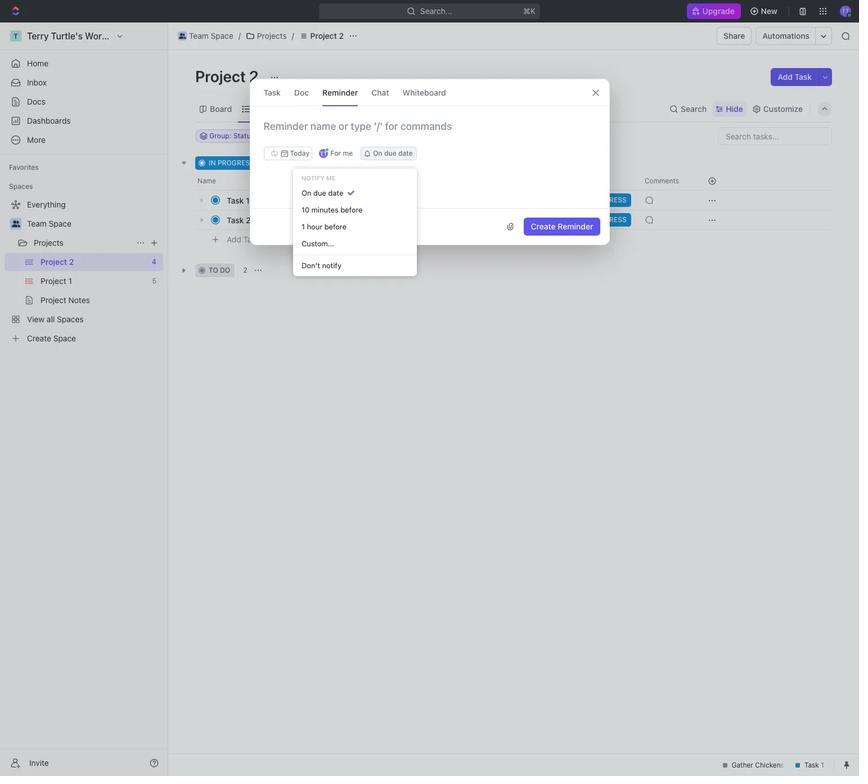 Task type: locate. For each thing, give the bounding box(es) containing it.
0 horizontal spatial team space link
[[27, 215, 161, 233]]

add task up customize
[[778, 72, 812, 82]]

1 vertical spatial before
[[325, 222, 347, 231]]

add up notify
[[302, 159, 315, 167]]

spaces
[[9, 182, 33, 191]]

add down task 2
[[227, 234, 241, 244]]

projects inside sidebar navigation
[[34, 238, 63, 248]]

project 2
[[310, 31, 344, 41], [195, 67, 262, 86]]

2 vertical spatial add
[[227, 234, 241, 244]]

0 vertical spatial project
[[310, 31, 337, 41]]

0 horizontal spatial user group image
[[12, 221, 20, 227]]

on
[[373, 149, 383, 158], [302, 188, 311, 197]]

before right minutes
[[341, 205, 363, 214]]

gantt link
[[380, 101, 403, 117]]

1 horizontal spatial user group image
[[179, 33, 186, 39]]

0 vertical spatial projects
[[257, 31, 287, 41]]

0 horizontal spatial on
[[302, 188, 311, 197]]

1 horizontal spatial on due date
[[373, 149, 413, 158]]

automations button
[[757, 28, 815, 44]]

projects link
[[243, 29, 290, 43], [34, 234, 132, 252]]

0 horizontal spatial add task button
[[222, 233, 265, 247]]

on due date
[[373, 149, 413, 158], [302, 188, 343, 197]]

search button
[[666, 101, 710, 117]]

me
[[326, 174, 336, 182]]

0 vertical spatial team space link
[[175, 29, 236, 43]]

0 vertical spatial add task button
[[771, 68, 819, 86]]

user group image inside tree
[[12, 221, 20, 227]]

2 horizontal spatial add
[[778, 72, 793, 82]]

0 vertical spatial team
[[189, 31, 209, 41]]

task 2 link
[[224, 212, 390, 228]]

1 horizontal spatial projects link
[[243, 29, 290, 43]]

dialog
[[250, 79, 610, 245]]

tree inside sidebar navigation
[[5, 196, 163, 348]]

1 vertical spatial projects
[[34, 238, 63, 248]]

0 vertical spatial on
[[373, 149, 383, 158]]

sidebar navigation
[[0, 23, 168, 777]]

date
[[398, 149, 413, 158], [328, 188, 343, 197]]

add for right add task button
[[778, 72, 793, 82]]

Search tasks... text field
[[719, 128, 832, 145]]

due down reminder na﻿me or type '/' for commands text field
[[384, 149, 397, 158]]

0 horizontal spatial /
[[239, 31, 241, 41]]

project
[[310, 31, 337, 41], [195, 67, 246, 86]]

task 2
[[227, 215, 251, 225]]

0 vertical spatial add
[[778, 72, 793, 82]]

1 up task 2
[[246, 196, 250, 205]]

0 horizontal spatial due
[[313, 188, 326, 197]]

1 vertical spatial projects link
[[34, 234, 132, 252]]

add
[[778, 72, 793, 82], [302, 159, 315, 167], [227, 234, 241, 244]]

create reminder button
[[524, 218, 600, 236]]

team space
[[189, 31, 233, 41], [27, 219, 71, 228]]

team space link
[[175, 29, 236, 43], [27, 215, 161, 233]]

reminder up table 'link'
[[323, 88, 358, 97]]

date down reminder na﻿me or type '/' for commands text field
[[398, 149, 413, 158]]

0 vertical spatial project 2
[[310, 31, 344, 41]]

on due date down reminder na﻿me or type '/' for commands text field
[[373, 149, 413, 158]]

before
[[341, 205, 363, 214], [325, 222, 347, 231]]

0 horizontal spatial on due date
[[302, 188, 343, 197]]

1 horizontal spatial date
[[398, 149, 413, 158]]

add up customize
[[778, 72, 793, 82]]

1 vertical spatial add task
[[302, 159, 332, 167]]

1 vertical spatial add task button
[[289, 156, 337, 170]]

1 vertical spatial reminder
[[558, 222, 593, 231]]

add task button down task 2
[[222, 233, 265, 247]]

search...
[[420, 6, 452, 16]]

whiteboard button
[[403, 79, 446, 106]]

project 2 link
[[296, 29, 347, 43]]

2 horizontal spatial add task
[[778, 72, 812, 82]]

task button
[[264, 79, 281, 106]]

due down 'notify me'
[[313, 188, 326, 197]]

gantt
[[382, 104, 403, 113]]

task down task 1
[[227, 215, 244, 225]]

due
[[384, 149, 397, 158], [313, 188, 326, 197]]

task 1
[[227, 196, 250, 205]]

customize button
[[749, 101, 806, 117]]

on down gantt link
[[373, 149, 383, 158]]

don't notify
[[302, 261, 342, 270]]

10 minutes before
[[302, 205, 363, 214]]

user group image inside team space link
[[179, 33, 186, 39]]

notify
[[302, 174, 325, 182]]

team
[[189, 31, 209, 41], [27, 219, 47, 228]]

2 vertical spatial add task
[[227, 234, 260, 244]]

0 vertical spatial on due date
[[373, 149, 413, 158]]

1 / from the left
[[239, 31, 241, 41]]

hide
[[726, 104, 743, 113]]

to
[[209, 266, 218, 275]]

add task button up notify
[[289, 156, 337, 170]]

1 vertical spatial team
[[27, 219, 47, 228]]

add task down task 2
[[227, 234, 260, 244]]

2 horizontal spatial add task button
[[771, 68, 819, 86]]

projects
[[257, 31, 287, 41], [34, 238, 63, 248]]

0 horizontal spatial add task
[[227, 234, 260, 244]]

0 horizontal spatial add
[[227, 234, 241, 244]]

0 vertical spatial reminder
[[323, 88, 358, 97]]

0 vertical spatial 1
[[246, 196, 250, 205]]

inbox
[[27, 78, 47, 87]]

add task
[[778, 72, 812, 82], [302, 159, 332, 167], [227, 234, 260, 244]]

reminder
[[323, 88, 358, 97], [558, 222, 593, 231]]

0 vertical spatial team space
[[189, 31, 233, 41]]

new
[[761, 6, 778, 16]]

0 horizontal spatial 1
[[246, 196, 250, 205]]

1 vertical spatial user group image
[[12, 221, 20, 227]]

1 horizontal spatial space
[[211, 31, 233, 41]]

0 horizontal spatial team
[[27, 219, 47, 228]]

0 horizontal spatial team space
[[27, 219, 71, 228]]

hide button
[[713, 101, 747, 117]]

search
[[681, 104, 707, 113]]

before for 1 hour before
[[325, 222, 347, 231]]

1 vertical spatial date
[[328, 188, 343, 197]]

1 vertical spatial project
[[195, 67, 246, 86]]

2 vertical spatial add task button
[[222, 233, 265, 247]]

1
[[246, 196, 250, 205], [302, 222, 305, 231]]

0 vertical spatial projects link
[[243, 29, 290, 43]]

task up customize
[[795, 72, 812, 82]]

0 horizontal spatial space
[[49, 219, 71, 228]]

table
[[341, 104, 361, 113]]

0 vertical spatial user group image
[[179, 33, 186, 39]]

on due date inside dropdown button
[[373, 149, 413, 158]]

date inside dropdown button
[[398, 149, 413, 158]]

1 horizontal spatial reminder
[[558, 222, 593, 231]]

1 vertical spatial project 2
[[195, 67, 262, 86]]

on down notify
[[302, 188, 311, 197]]

0 horizontal spatial projects
[[34, 238, 63, 248]]

add task up 'notify me'
[[302, 159, 332, 167]]

0 vertical spatial date
[[398, 149, 413, 158]]

add task button up customize
[[771, 68, 819, 86]]

1 horizontal spatial add
[[302, 159, 315, 167]]

task up list
[[264, 88, 281, 97]]

add task button
[[771, 68, 819, 86], [289, 156, 337, 170], [222, 233, 265, 247]]

0 vertical spatial due
[[384, 149, 397, 158]]

/
[[239, 31, 241, 41], [292, 31, 294, 41]]

1 vertical spatial on due date
[[302, 188, 343, 197]]

1 vertical spatial team space
[[27, 219, 71, 228]]

0 horizontal spatial date
[[328, 188, 343, 197]]

before down 10 minutes before
[[325, 222, 347, 231]]

reminder button
[[323, 79, 358, 106]]

docs
[[27, 97, 46, 106]]

hour
[[307, 222, 323, 231]]

1 horizontal spatial due
[[384, 149, 397, 158]]

1 horizontal spatial /
[[292, 31, 294, 41]]

create reminder
[[531, 222, 593, 231]]

0 horizontal spatial project
[[195, 67, 246, 86]]

docs link
[[5, 93, 163, 111]]

0 vertical spatial add task
[[778, 72, 812, 82]]

table link
[[339, 101, 361, 117]]

2
[[339, 31, 344, 41], [249, 67, 259, 86], [267, 159, 271, 167], [246, 215, 251, 225], [243, 266, 247, 275]]

1 vertical spatial on
[[302, 188, 311, 197]]

tree containing team space
[[5, 196, 163, 348]]

space
[[211, 31, 233, 41], [49, 219, 71, 228]]

1 vertical spatial 1
[[302, 222, 305, 231]]

1 horizontal spatial on
[[373, 149, 383, 158]]

0 horizontal spatial projects link
[[34, 234, 132, 252]]

team inside sidebar navigation
[[27, 219, 47, 228]]

Reminder na﻿me or type '/' for commands text field
[[250, 120, 609, 147]]

task
[[795, 72, 812, 82], [264, 88, 281, 97], [317, 159, 332, 167], [227, 196, 244, 205], [227, 215, 244, 225], [243, 234, 260, 244]]

tree
[[5, 196, 163, 348]]

1 hour before
[[302, 222, 347, 231]]

in
[[209, 159, 216, 167]]

user group image
[[179, 33, 186, 39], [12, 221, 20, 227]]

dashboards
[[27, 116, 71, 126]]

list
[[253, 104, 266, 113]]

home
[[27, 59, 49, 68]]

1 left hour
[[302, 222, 305, 231]]

1 vertical spatial space
[[49, 219, 71, 228]]

1 vertical spatial add
[[302, 159, 315, 167]]

reminder right create
[[558, 222, 593, 231]]

0 horizontal spatial project 2
[[195, 67, 262, 86]]

0 vertical spatial before
[[341, 205, 363, 214]]

add for leftmost add task button
[[227, 234, 241, 244]]

date down me
[[328, 188, 343, 197]]

upgrade
[[703, 6, 735, 16]]

0 vertical spatial space
[[211, 31, 233, 41]]

whiteboard
[[403, 88, 446, 97]]

automations
[[763, 31, 810, 41]]

1 horizontal spatial team
[[189, 31, 209, 41]]

1 horizontal spatial 1
[[302, 222, 305, 231]]

on due date down 'notify me'
[[302, 188, 343, 197]]



Task type: describe. For each thing, give the bounding box(es) containing it.
chat button
[[372, 79, 389, 106]]

chat
[[372, 88, 389, 97]]

1 horizontal spatial team space link
[[175, 29, 236, 43]]

task down task 2
[[243, 234, 260, 244]]

space inside tree
[[49, 219, 71, 228]]

invite
[[29, 758, 49, 768]]

board link
[[208, 101, 232, 117]]

2 / from the left
[[292, 31, 294, 41]]

dialog containing task
[[250, 79, 610, 245]]

before for 10 minutes before
[[341, 205, 363, 214]]

share
[[724, 31, 745, 41]]

2 inside project 2 link
[[339, 31, 344, 41]]

inbox link
[[5, 74, 163, 92]]

1 vertical spatial due
[[313, 188, 326, 197]]

do
[[220, 266, 230, 275]]

1 horizontal spatial add task button
[[289, 156, 337, 170]]

team space inside tree
[[27, 219, 71, 228]]

upgrade link
[[687, 3, 741, 19]]

task 1 link
[[224, 192, 390, 209]]

dashboards link
[[5, 112, 163, 130]]

home link
[[5, 55, 163, 73]]

calendar link
[[285, 101, 321, 117]]

1 horizontal spatial team space
[[189, 31, 233, 41]]

minutes
[[312, 205, 339, 214]]

1 horizontal spatial add task
[[302, 159, 332, 167]]

list link
[[251, 101, 266, 117]]

task up task 2
[[227, 196, 244, 205]]

10
[[302, 205, 310, 214]]

customize
[[764, 104, 803, 113]]

don't
[[302, 261, 320, 270]]

notify me
[[302, 174, 336, 182]]

1 horizontal spatial project 2
[[310, 31, 344, 41]]

favorites button
[[5, 161, 43, 174]]

2 inside the task 2 link
[[246, 215, 251, 225]]

calendar
[[287, 104, 321, 113]]

board
[[210, 104, 232, 113]]

⌘k
[[523, 6, 536, 16]]

doc button
[[294, 79, 309, 106]]

reminder inside button
[[558, 222, 593, 231]]

1 horizontal spatial project
[[310, 31, 337, 41]]

task up 'notify me'
[[317, 159, 332, 167]]

new button
[[745, 2, 785, 20]]

on inside on due date dropdown button
[[373, 149, 383, 158]]

due inside dropdown button
[[384, 149, 397, 158]]

0 horizontal spatial reminder
[[323, 88, 358, 97]]

doc
[[294, 88, 309, 97]]

in progress
[[209, 159, 254, 167]]

progress
[[218, 159, 254, 167]]

to do
[[209, 266, 230, 275]]

task inside "dialog"
[[264, 88, 281, 97]]

create
[[531, 222, 556, 231]]

favorites
[[9, 163, 39, 172]]

custom...
[[302, 239, 334, 248]]

1 horizontal spatial projects
[[257, 31, 287, 41]]

1 vertical spatial team space link
[[27, 215, 161, 233]]

on due date button
[[361, 147, 417, 160]]

share button
[[717, 27, 752, 45]]

notify
[[322, 261, 342, 270]]



Task type: vqa. For each thing, say whether or not it's contained in the screenshot.
The
no



